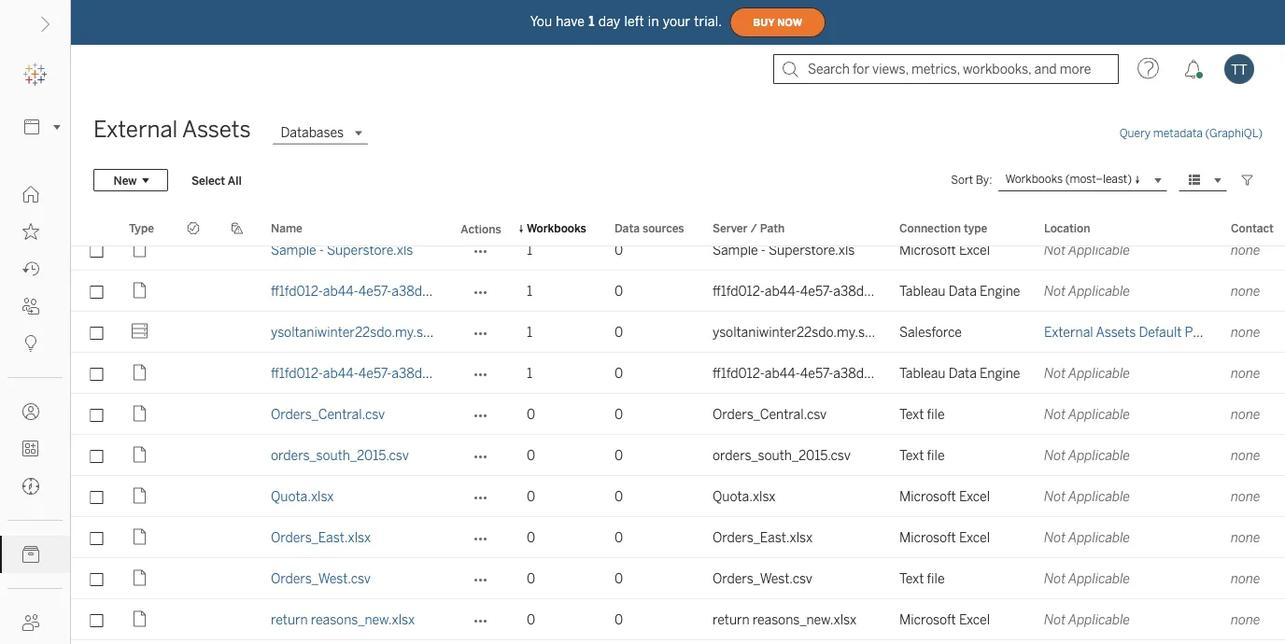 Task type: locate. For each thing, give the bounding box(es) containing it.
0 horizontal spatial -
[[319, 242, 324, 258]]

3 row from the top
[[71, 312, 1285, 353]]

0 vertical spatial tableau
[[900, 284, 946, 299]]

1 horizontal spatial orders_west.csv
[[713, 571, 813, 587]]

not applicable for row containing orders_west.csv
[[1044, 571, 1130, 587]]

text file
[[900, 407, 945, 422], [900, 448, 945, 463], [900, 571, 945, 587]]

0 vertical spatial tableau data engine
[[900, 284, 1021, 299]]

orders_south_2015.csv
[[271, 448, 409, 463], [713, 448, 851, 463]]

2 vertical spatial file
[[927, 571, 945, 587]]

ff1fd012-ab44-4e57-a38d-0afd97f726f8
[[271, 284, 508, 299], [713, 284, 950, 299], [271, 366, 508, 381], [713, 366, 950, 381]]

9 applicable from the top
[[1069, 612, 1130, 628]]

4 microsoft from the top
[[900, 612, 956, 628]]

0afd97f726f8 down 'ysoltaniwinter22sdo.my.salesforce.com' link
[[427, 366, 508, 381]]

tableau for 4th row from the top
[[900, 366, 946, 381]]

0 horizontal spatial return
[[271, 612, 308, 628]]

not for row containing orders_west.csv
[[1044, 571, 1066, 587]]

1 microsoft excel from the top
[[900, 242, 990, 258]]

databases button
[[273, 122, 368, 144]]

0 horizontal spatial external
[[93, 116, 178, 143]]

0 horizontal spatial orders_west.csv
[[271, 571, 371, 587]]

file (tableau data engine) image down file (microsoft excel) image
[[129, 280, 151, 302]]

3 file from the top
[[927, 571, 945, 587]]

1 vertical spatial file
[[927, 448, 945, 463]]

salesforce
[[900, 325, 962, 340]]

1 sample - superstore.xls from the left
[[271, 242, 413, 258]]

1 horizontal spatial return
[[713, 612, 750, 628]]

1 none from the top
[[1231, 242, 1261, 258]]

1 vertical spatial file (text file) image
[[129, 568, 151, 590]]

0afd97f726f8
[[427, 284, 508, 299], [869, 284, 950, 299], [427, 366, 508, 381], [869, 366, 950, 381]]

excel for sample - superstore.xls
[[959, 242, 990, 258]]

8 row from the top
[[71, 518, 1285, 559]]

ff1fd012-
[[271, 284, 323, 299], [713, 284, 765, 299], [271, 366, 323, 381], [713, 366, 765, 381]]

0
[[615, 242, 623, 258], [615, 284, 623, 299], [615, 325, 623, 340], [615, 366, 623, 381], [527, 407, 535, 422], [615, 407, 623, 422], [527, 448, 535, 463], [615, 448, 623, 463], [527, 489, 535, 504], [615, 489, 623, 504], [527, 530, 535, 546], [615, 530, 623, 546], [527, 571, 535, 587], [615, 571, 623, 587], [527, 612, 535, 628], [615, 612, 623, 628]]

file for orders_central.csv
[[927, 407, 945, 422]]

sample - superstore.xls down name
[[271, 242, 413, 258]]

0 vertical spatial workbooks
[[1006, 173, 1063, 186]]

5 applicable from the top
[[1069, 448, 1130, 463]]

superstore.xls
[[327, 242, 413, 258], [769, 242, 855, 258]]

select
[[192, 174, 225, 187]]

text file for orders_central.csv
[[900, 407, 945, 422]]

6 none from the top
[[1231, 448, 1261, 463]]

5 not from the top
[[1044, 448, 1066, 463]]

external assets
[[93, 116, 251, 143]]

8 none from the top
[[1231, 530, 1261, 546]]

sample down server
[[713, 242, 758, 258]]

1 not from the top
[[1044, 242, 1066, 258]]

8 applicable from the top
[[1069, 571, 1130, 587]]

tableau
[[900, 284, 946, 299], [900, 366, 946, 381]]

tableau down 'salesforce'
[[900, 366, 946, 381]]

sample down name
[[271, 242, 316, 258]]

file (text file) image
[[129, 444, 151, 467]]

not applicable for second row
[[1044, 284, 1130, 299]]

0 vertical spatial file
[[927, 407, 945, 422]]

external left default
[[1044, 325, 1094, 340]]

5 row from the top
[[71, 394, 1285, 435]]

assets inside row
[[1096, 325, 1136, 340]]

1 applicable from the top
[[1069, 242, 1130, 258]]

sample - superstore.xls down path
[[713, 242, 855, 258]]

9 none from the top
[[1231, 571, 1261, 587]]

0 vertical spatial file (tableau data engine) image
[[129, 280, 151, 302]]

microsoft excel for return reasons_new.xlsx
[[900, 612, 990, 628]]

6 not from the top
[[1044, 489, 1066, 504]]

2 orders_west.csv from the left
[[713, 571, 813, 587]]

tableau data engine down 'salesforce'
[[900, 366, 1021, 381]]

a38d-
[[392, 284, 427, 299], [834, 284, 869, 299], [392, 366, 427, 381], [834, 366, 869, 381]]

1 text from the top
[[900, 407, 924, 422]]

4 excel from the top
[[959, 612, 990, 628]]

file
[[927, 407, 945, 422], [927, 448, 945, 463], [927, 571, 945, 587]]

1 vertical spatial workbooks
[[527, 221, 587, 235]]

1 engine from the top
[[980, 284, 1021, 299]]

2 excel from the top
[[959, 489, 990, 504]]

4 applicable from the top
[[1069, 407, 1130, 422]]

1 reasons_new.xlsx from the left
[[311, 612, 415, 628]]

external assets default project none
[[1044, 325, 1261, 340]]

1 superstore.xls from the left
[[327, 242, 413, 258]]

row group
[[71, 148, 1285, 645]]

1 ff1fd012-ab44-4e57-a38d-0afd97f726f8 link from the top
[[271, 284, 508, 299]]

applicable for "return reasons_new.xlsx" link
[[1069, 612, 1130, 628]]

4 not from the top
[[1044, 407, 1066, 422]]

not applicable for row containing orders_central.csv
[[1044, 407, 1130, 422]]

1 vertical spatial tableau data engine
[[900, 366, 1021, 381]]

5 none from the top
[[1231, 407, 1261, 422]]

microsoft excel for sample - superstore.xls
[[900, 242, 990, 258]]

1 vertical spatial file (tableau data engine) image
[[129, 362, 151, 384]]

select all button
[[179, 169, 254, 192]]

9 not from the top
[[1044, 612, 1066, 628]]

by:
[[976, 173, 992, 187]]

2 return reasons_new.xlsx from the left
[[713, 612, 857, 628]]

9 not applicable from the top
[[1044, 612, 1130, 628]]

ff1fd012-ab44-4e57-a38d-0afd97f726f8 link
[[271, 284, 508, 299], [271, 366, 508, 381]]

workbooks right actions
[[527, 221, 587, 235]]

workbooks inside workbooks (most–least) dropdown button
[[1006, 173, 1063, 186]]

1 horizontal spatial sample - superstore.xls
[[713, 242, 855, 258]]

not applicable
[[1044, 242, 1130, 258], [1044, 284, 1130, 299], [1044, 366, 1130, 381], [1044, 407, 1130, 422], [1044, 448, 1130, 463], [1044, 489, 1130, 504], [1044, 530, 1130, 546], [1044, 571, 1130, 587], [1044, 612, 1130, 628]]

2 row from the top
[[71, 271, 1285, 312]]

buy now button
[[730, 7, 826, 37]]

file (text file) image for orders_central.csv
[[129, 403, 151, 426]]

7 row from the top
[[71, 476, 1285, 518]]

2 file from the top
[[927, 448, 945, 463]]

none
[[1231, 242, 1261, 258], [1231, 284, 1261, 299], [1231, 325, 1261, 340], [1231, 366, 1261, 381], [1231, 407, 1261, 422], [1231, 448, 1261, 463], [1231, 489, 1261, 504], [1231, 530, 1261, 546], [1231, 571, 1261, 587], [1231, 612, 1261, 628]]

quota.xlsx
[[271, 489, 334, 504], [713, 489, 776, 504]]

3 excel from the top
[[959, 530, 990, 546]]

not for 4th row from the top
[[1044, 366, 1066, 381]]

return reasons_new.xlsx
[[271, 612, 415, 628], [713, 612, 857, 628]]

1 horizontal spatial assets
[[1096, 325, 1136, 340]]

0 horizontal spatial orders_central.csv
[[271, 407, 385, 422]]

query metadata (graphiql) link
[[1120, 127, 1263, 140]]

metadata
[[1154, 127, 1203, 140]]

6 applicable from the top
[[1069, 489, 1130, 504]]

-
[[319, 242, 324, 258], [761, 242, 766, 258]]

your
[[663, 14, 691, 29]]

orders_south_2015.csv link
[[271, 448, 409, 463]]

0 horizontal spatial sample
[[271, 242, 316, 258]]

0 horizontal spatial superstore.xls
[[327, 242, 413, 258]]

2 microsoft excel from the top
[[900, 489, 990, 504]]

2 not from the top
[[1044, 284, 1066, 299]]

0 vertical spatial text file
[[900, 407, 945, 422]]

workbooks
[[1006, 173, 1063, 186], [527, 221, 587, 235]]

row
[[71, 230, 1285, 271], [71, 271, 1285, 312], [71, 312, 1285, 353], [71, 353, 1285, 394], [71, 394, 1285, 435], [71, 435, 1285, 476], [71, 476, 1285, 518], [71, 518, 1285, 559], [71, 559, 1285, 600], [71, 600, 1285, 641], [71, 641, 1285, 645]]

reasons_new.xlsx
[[311, 612, 415, 628], [753, 612, 857, 628]]

1 tableau data engine from the top
[[900, 284, 1021, 299]]

1 horizontal spatial orders_south_2015.csv
[[713, 448, 851, 463]]

path
[[760, 221, 785, 235]]

none for row containing sample - superstore.xls
[[1231, 242, 1261, 258]]

quota.xlsx link
[[271, 489, 334, 504]]

1 vertical spatial engine
[[980, 366, 1021, 381]]

0 horizontal spatial return reasons_new.xlsx
[[271, 612, 415, 628]]

assets up select all
[[182, 116, 251, 143]]

0 horizontal spatial sample - superstore.xls
[[271, 242, 413, 258]]

none for row containing return reasons_new.xlsx
[[1231, 612, 1261, 628]]

7 not from the top
[[1044, 530, 1066, 546]]

1 excel from the top
[[959, 242, 990, 258]]

external for external assets default project none
[[1044, 325, 1094, 340]]

1 horizontal spatial quota.xlsx
[[713, 489, 776, 504]]

3 none from the top
[[1231, 325, 1261, 340]]

workbooks (most–least) button
[[998, 169, 1168, 192]]

orders_east.xlsx
[[271, 530, 371, 546], [713, 530, 813, 546]]

8 not applicable from the top
[[1044, 571, 1130, 587]]

orders_central.csv
[[271, 407, 385, 422], [713, 407, 827, 422]]

4 not applicable from the top
[[1044, 407, 1130, 422]]

1 row from the top
[[71, 230, 1285, 271]]

1 orders_central.csv from the left
[[271, 407, 385, 422]]

tableau data engine for 4th row from the top
[[900, 366, 1021, 381]]

6 row from the top
[[71, 435, 1285, 476]]

0 horizontal spatial assets
[[182, 116, 251, 143]]

navigation panel element
[[0, 56, 70, 645]]

2 vertical spatial text file
[[900, 571, 945, 587]]

workbooks for workbooks (most–least)
[[1006, 173, 1063, 186]]

0 horizontal spatial reasons_new.xlsx
[[311, 612, 415, 628]]

engine
[[980, 284, 1021, 299], [980, 366, 1021, 381]]

1 file (tableau data engine) image from the top
[[129, 280, 151, 302]]

2 text file from the top
[[900, 448, 945, 463]]

2 return from the left
[[713, 612, 750, 628]]

not for row containing orders_south_2015.csv
[[1044, 448, 1066, 463]]

orders_central.csv link
[[271, 407, 385, 422]]

superstore.xls down path
[[769, 242, 855, 258]]

1 - from the left
[[319, 242, 324, 258]]

text file for orders_south_2015.csv
[[900, 448, 945, 463]]

sample - superstore.xls
[[271, 242, 413, 258], [713, 242, 855, 258]]

2 not applicable from the top
[[1044, 284, 1130, 299]]

external
[[93, 116, 178, 143], [1044, 325, 1094, 340]]

server / path
[[713, 221, 785, 235]]

1 vertical spatial tableau
[[900, 366, 946, 381]]

not applicable for row containing quota.xlsx
[[1044, 489, 1130, 504]]

1 file (text file) image from the top
[[129, 403, 151, 426]]

1 vertical spatial assets
[[1096, 325, 1136, 340]]

0afd97f726f8 down 'salesforce'
[[869, 366, 950, 381]]

2 vertical spatial data
[[949, 366, 977, 381]]

text
[[900, 407, 924, 422], [900, 448, 924, 463], [900, 571, 924, 587]]

4e57-
[[359, 284, 392, 299], [800, 284, 834, 299], [359, 366, 392, 381], [800, 366, 834, 381]]

databases
[[281, 125, 344, 141]]

3 microsoft excel from the top
[[900, 530, 990, 546]]

file for orders_south_2015.csv
[[927, 448, 945, 463]]

return
[[271, 612, 308, 628], [713, 612, 750, 628]]

workbooks right by:
[[1006, 173, 1063, 186]]

1 horizontal spatial orders_central.csv
[[713, 407, 827, 422]]

2 file (text file) image from the top
[[129, 568, 151, 590]]

2 microsoft from the top
[[900, 489, 956, 504]]

ff1fd012-ab44-4e57-a38d-0afd97f726f8 link down 'ysoltaniwinter22sdo.my.salesforce.com' link
[[271, 366, 508, 381]]

file (microsoft excel) image
[[129, 485, 151, 508], [129, 526, 151, 549], [129, 609, 151, 631], [118, 641, 163, 645]]

0 vertical spatial file (text file) image
[[129, 403, 151, 426]]

workbooks for workbooks
[[527, 221, 587, 235]]

not
[[1044, 242, 1066, 258], [1044, 284, 1066, 299], [1044, 366, 1066, 381], [1044, 407, 1066, 422], [1044, 448, 1066, 463], [1044, 489, 1066, 504], [1044, 530, 1066, 546], [1044, 571, 1066, 587], [1044, 612, 1066, 628]]

3 not applicable from the top
[[1044, 366, 1130, 381]]

tableau data engine up 'salesforce'
[[900, 284, 1021, 299]]

10 row from the top
[[71, 600, 1285, 641]]

contact
[[1231, 221, 1274, 235]]

7 none from the top
[[1231, 489, 1261, 504]]

1
[[589, 14, 595, 29], [527, 242, 533, 258], [527, 284, 533, 299], [527, 325, 533, 340], [527, 366, 533, 381]]

data down 'salesforce'
[[949, 366, 977, 381]]

2 tableau from the top
[[900, 366, 946, 381]]

2 text from the top
[[900, 448, 924, 463]]

microsoft excel
[[900, 242, 990, 258], [900, 489, 990, 504], [900, 530, 990, 546], [900, 612, 990, 628]]

2 engine from the top
[[980, 366, 1021, 381]]

1 horizontal spatial return reasons_new.xlsx
[[713, 612, 857, 628]]

data left sources
[[615, 221, 640, 235]]

assets for external assets
[[182, 116, 251, 143]]

none for row containing orders_central.csv
[[1231, 407, 1261, 422]]

superstore.xls up ysoltaniwinter22sdo.my.salesforce.com
[[327, 242, 413, 258]]

0 vertical spatial engine
[[980, 284, 1021, 299]]

row containing return reasons_new.xlsx
[[71, 600, 1285, 641]]

file (text file) image
[[129, 403, 151, 426], [129, 568, 151, 590]]

row containing orders_west.csv
[[71, 559, 1285, 600]]

0 vertical spatial external
[[93, 116, 178, 143]]

type
[[964, 221, 988, 235]]

1 horizontal spatial superstore.xls
[[769, 242, 855, 258]]

external for external assets
[[93, 116, 178, 143]]

2 reasons_new.xlsx from the left
[[753, 612, 857, 628]]

1 text file from the top
[[900, 407, 945, 422]]

7 not applicable from the top
[[1044, 530, 1130, 546]]

1 microsoft from the top
[[900, 242, 956, 258]]

1 horizontal spatial workbooks
[[1006, 173, 1063, 186]]

1 vertical spatial text
[[900, 448, 924, 463]]

2 none from the top
[[1231, 284, 1261, 299]]

0afd97f726f8 down actions
[[427, 284, 508, 299]]

tableau data engine for second row
[[900, 284, 1021, 299]]

ab44-
[[323, 284, 359, 299], [765, 284, 800, 299], [323, 366, 359, 381], [765, 366, 800, 381]]

3 text from the top
[[900, 571, 924, 587]]

1 for 4th row from the top
[[527, 366, 533, 381]]

2 ff1fd012-ab44-4e57-a38d-0afd97f726f8 link from the top
[[271, 366, 508, 381]]

day
[[598, 14, 621, 29]]

orders_west.csv
[[271, 571, 371, 587], [713, 571, 813, 587]]

7 applicable from the top
[[1069, 530, 1130, 546]]

text for orders_west.csv
[[900, 571, 924, 587]]

1 horizontal spatial external
[[1044, 325, 1094, 340]]

cell
[[172, 230, 216, 271], [216, 230, 260, 271], [172, 271, 216, 312], [216, 271, 260, 312], [172, 312, 216, 353], [216, 312, 260, 353], [172, 353, 216, 394], [216, 353, 260, 394], [172, 394, 216, 435], [216, 394, 260, 435], [172, 435, 216, 476], [216, 435, 260, 476], [172, 476, 216, 518], [216, 476, 260, 518], [172, 518, 216, 559], [216, 518, 260, 559], [172, 559, 216, 600], [216, 559, 260, 600], [172, 600, 216, 641], [216, 600, 260, 641], [172, 641, 216, 645], [216, 641, 260, 645]]

5 not applicable from the top
[[1044, 448, 1130, 463]]

external up new popup button
[[93, 116, 178, 143]]

data up 'salesforce'
[[949, 284, 977, 299]]

2 vertical spatial text
[[900, 571, 924, 587]]

0 horizontal spatial workbooks
[[527, 221, 587, 235]]

2 tableau data engine from the top
[[900, 366, 1021, 381]]

applicable
[[1069, 242, 1130, 258], [1069, 284, 1130, 299], [1069, 366, 1130, 381], [1069, 407, 1130, 422], [1069, 448, 1130, 463], [1069, 489, 1130, 504], [1069, 530, 1130, 546], [1069, 571, 1130, 587], [1069, 612, 1130, 628]]

Search for views, metrics, workbooks, and more text field
[[774, 54, 1119, 84]]

4 row from the top
[[71, 353, 1285, 394]]

name
[[271, 221, 302, 235]]

data for second row
[[949, 284, 977, 299]]

1 horizontal spatial -
[[761, 242, 766, 258]]

none for row containing orders_east.xlsx
[[1231, 530, 1261, 546]]

ysoltaniwinter22sdo.my.salesforce.com
[[271, 325, 506, 340]]

1 vertical spatial text file
[[900, 448, 945, 463]]

1 file from the top
[[927, 407, 945, 422]]

sample
[[271, 242, 316, 258], [713, 242, 758, 258]]

data
[[615, 221, 640, 235], [949, 284, 977, 299], [949, 366, 977, 381]]

grid
[[71, 148, 1285, 645]]

9 row from the top
[[71, 559, 1285, 600]]

file (tableau data engine) image
[[129, 280, 151, 302], [129, 362, 151, 384]]

/
[[751, 221, 757, 235]]

1 for row containing ysoltaniwinter22sdo.my.salesforce.com
[[527, 325, 533, 340]]

3 text file from the top
[[900, 571, 945, 587]]

1 tableau from the top
[[900, 284, 946, 299]]

1 vertical spatial external
[[1044, 325, 1094, 340]]

not applicable for row containing return reasons_new.xlsx
[[1044, 612, 1130, 628]]

0 horizontal spatial quota.xlsx
[[271, 489, 334, 504]]

buy now
[[753, 17, 803, 28]]

row containing orders_south_2015.csv
[[71, 435, 1285, 476]]

10 none from the top
[[1231, 612, 1261, 628]]

1 not applicable from the top
[[1044, 242, 1130, 258]]

tableau up 'salesforce'
[[900, 284, 946, 299]]

tableau data engine
[[900, 284, 1021, 299], [900, 366, 1021, 381]]

1 orders_south_2015.csv from the left
[[271, 448, 409, 463]]

ff1fd012-ab44-4e57-a38d-0afd97f726f8 link for 4th row from the top
[[271, 366, 508, 381]]

0 horizontal spatial orders_south_2015.csv
[[271, 448, 409, 463]]

1 vertical spatial data
[[949, 284, 977, 299]]

0 horizontal spatial orders_east.xlsx
[[271, 530, 371, 546]]

assets left default
[[1096, 325, 1136, 340]]

1 vertical spatial ff1fd012-ab44-4e57-a38d-0afd97f726f8 link
[[271, 366, 508, 381]]

file (tableau data engine) image down database (salesforce) icon
[[129, 362, 151, 384]]

4 none from the top
[[1231, 366, 1261, 381]]

0 vertical spatial ff1fd012-ab44-4e57-a38d-0afd97f726f8 link
[[271, 284, 508, 299]]

ysoltaniwinter22sdo.my.salesforce.com link
[[271, 325, 506, 340]]

assets
[[182, 116, 251, 143], [1096, 325, 1136, 340]]

2 sample - superstore.xls from the left
[[713, 242, 855, 258]]

0 vertical spatial text
[[900, 407, 924, 422]]

ff1fd012-ab44-4e57-a38d-0afd97f726f8 link up ysoltaniwinter22sdo.my.salesforce.com
[[271, 284, 508, 299]]

(most–least)
[[1066, 173, 1132, 186]]

4 microsoft excel from the top
[[900, 612, 990, 628]]

excel
[[959, 242, 990, 258], [959, 489, 990, 504], [959, 530, 990, 546], [959, 612, 990, 628]]

0 vertical spatial assets
[[182, 116, 251, 143]]

3 microsoft from the top
[[900, 530, 956, 546]]

1 horizontal spatial reasons_new.xlsx
[[753, 612, 857, 628]]

microsoft
[[900, 242, 956, 258], [900, 489, 956, 504], [900, 530, 956, 546], [900, 612, 956, 628]]

2 file (tableau data engine) image from the top
[[129, 362, 151, 384]]

not applicable for row containing orders_east.xlsx
[[1044, 530, 1130, 546]]

3 not from the top
[[1044, 366, 1066, 381]]

1 horizontal spatial sample
[[713, 242, 758, 258]]

default
[[1139, 325, 1182, 340]]

1 horizontal spatial orders_east.xlsx
[[713, 530, 813, 546]]



Task type: describe. For each thing, give the bounding box(es) containing it.
row containing ysoltaniwinter22sdo.my.salesforce.com
[[71, 312, 1285, 353]]

assets for external assets default project none
[[1096, 325, 1136, 340]]

external assets default project link
[[1044, 325, 1228, 340]]

orders_east.xlsx link
[[271, 530, 371, 546]]

row containing sample - superstore.xls
[[71, 230, 1285, 271]]

1 return from the left
[[271, 612, 308, 628]]

left
[[624, 14, 644, 29]]

2 orders_south_2015.csv from the left
[[713, 448, 851, 463]]

workbooks (most–least)
[[1006, 173, 1132, 186]]

2 orders_central.csv from the left
[[713, 407, 827, 422]]

engine for second row
[[980, 284, 1021, 299]]

3 applicable from the top
[[1069, 366, 1130, 381]]

11 row from the top
[[71, 641, 1285, 645]]

2 quota.xlsx from the left
[[713, 489, 776, 504]]

all
[[228, 174, 242, 187]]

0afd97f726f8 up 'salesforce'
[[869, 284, 950, 299]]

excel for orders_east.xlsx
[[959, 530, 990, 546]]

grid containing sample - superstore.xls
[[71, 148, 1285, 645]]

query
[[1120, 127, 1151, 140]]

microsoft excel for quota.xlsx
[[900, 489, 990, 504]]

tableau for second row
[[900, 284, 946, 299]]

2 sample from the left
[[713, 242, 758, 258]]

data for 4th row from the top
[[949, 366, 977, 381]]

select all
[[192, 174, 242, 187]]

microsoft for sample - superstore.xls
[[900, 242, 956, 258]]

text for orders_central.csv
[[900, 407, 924, 422]]

microsoft for return reasons_new.xlsx
[[900, 612, 956, 628]]

select row image
[[71, 641, 117, 645]]

1 for row containing sample - superstore.xls
[[527, 242, 533, 258]]

not for row containing orders_east.xlsx
[[1044, 530, 1066, 546]]

file for orders_west.csv
[[927, 571, 945, 587]]

0 vertical spatial data
[[615, 221, 640, 235]]

location
[[1044, 221, 1091, 235]]

none for row containing orders_west.csv
[[1231, 571, 1261, 587]]

not applicable for row containing sample - superstore.xls
[[1044, 242, 1130, 258]]

applicable for orders_south_2015.csv link
[[1069, 448, 1130, 463]]

file (text file) image for orders_west.csv
[[129, 568, 151, 590]]

row containing quota.xlsx
[[71, 476, 1285, 518]]

new button
[[93, 169, 168, 192]]

ff1fd012-ab44-4e57-a38d-0afd97f726f8 link for second row
[[271, 284, 508, 299]]

not applicable for row containing orders_south_2015.csv
[[1044, 448, 1130, 463]]

type
[[129, 221, 154, 235]]

trial.
[[694, 14, 722, 29]]

file (microsoft excel) image for orders_east.xlsx
[[129, 526, 151, 549]]

server
[[713, 221, 748, 235]]

(graphiql)
[[1206, 127, 1263, 140]]

1 orders_west.csv from the left
[[271, 571, 371, 587]]

now
[[778, 17, 803, 28]]

project
[[1185, 325, 1228, 340]]

buy
[[753, 17, 775, 28]]

connection type
[[900, 221, 988, 235]]

microsoft for quota.xlsx
[[900, 489, 956, 504]]

none for row containing orders_south_2015.csv
[[1231, 448, 1261, 463]]

row group containing sample - superstore.xls
[[71, 148, 1285, 645]]

applicable for orders_east.xlsx link
[[1069, 530, 1130, 546]]

not for row containing sample - superstore.xls
[[1044, 242, 1066, 258]]

2 superstore.xls from the left
[[769, 242, 855, 258]]

list view image
[[1186, 172, 1203, 189]]

query metadata (graphiql)
[[1120, 127, 1263, 140]]

1 sample from the left
[[271, 242, 316, 258]]

2 orders_east.xlsx from the left
[[713, 530, 813, 546]]

none for row containing quota.xlsx
[[1231, 489, 1261, 504]]

excel for quota.xlsx
[[959, 489, 990, 504]]

new
[[114, 174, 137, 187]]

sample - superstore.xls link
[[271, 242, 413, 258]]

data sources
[[615, 221, 684, 235]]

microsoft excel for orders_east.xlsx
[[900, 530, 990, 546]]

2 - from the left
[[761, 242, 766, 258]]

in
[[648, 14, 659, 29]]

1 for second row
[[527, 284, 533, 299]]

applicable for sample - superstore.xls link
[[1069, 242, 1130, 258]]

applicable for quota.xlsx link
[[1069, 489, 1130, 504]]

not for row containing orders_central.csv
[[1044, 407, 1066, 422]]

main navigation. press the up and down arrow keys to access links. element
[[0, 176, 70, 645]]

none for second row
[[1231, 284, 1261, 299]]

not for row containing return reasons_new.xlsx
[[1044, 612, 1066, 628]]

not for second row
[[1044, 284, 1066, 299]]

sort by:
[[951, 173, 992, 187]]

2 applicable from the top
[[1069, 284, 1130, 299]]

not applicable for 4th row from the top
[[1044, 366, 1130, 381]]

database (salesforce) image
[[129, 321, 151, 343]]

text for orders_south_2015.csv
[[900, 448, 924, 463]]

1 quota.xlsx from the left
[[271, 489, 334, 504]]

actions
[[461, 222, 501, 236]]

return reasons_new.xlsx link
[[271, 612, 415, 628]]

connection
[[900, 221, 961, 235]]

have
[[556, 14, 585, 29]]

sources
[[643, 221, 684, 235]]

text file for orders_west.csv
[[900, 571, 945, 587]]

sort
[[951, 173, 973, 187]]

engine for 4th row from the top
[[980, 366, 1021, 381]]

1 return reasons_new.xlsx from the left
[[271, 612, 415, 628]]

orders_west.csv link
[[271, 571, 371, 587]]

file (microsoft excel) image
[[129, 239, 151, 261]]

1 orders_east.xlsx from the left
[[271, 530, 371, 546]]

you
[[530, 14, 552, 29]]

file (tableau data engine) image for second row
[[129, 280, 151, 302]]

row containing orders_east.xlsx
[[71, 518, 1285, 559]]

you have 1 day left in your trial.
[[530, 14, 722, 29]]

file (tableau data engine) image for 4th row from the top
[[129, 362, 151, 384]]

applicable for 'orders_west.csv' link on the left
[[1069, 571, 1130, 587]]

applicable for orders_central.csv link
[[1069, 407, 1130, 422]]

row containing orders_central.csv
[[71, 394, 1285, 435]]

file (microsoft excel) image for return reasons_new.xlsx
[[129, 609, 151, 631]]

not for row containing quota.xlsx
[[1044, 489, 1066, 504]]

microsoft for orders_east.xlsx
[[900, 530, 956, 546]]

file (microsoft excel) image for quota.xlsx
[[129, 485, 151, 508]]

none for 4th row from the top
[[1231, 366, 1261, 381]]

excel for return reasons_new.xlsx
[[959, 612, 990, 628]]



Task type: vqa. For each thing, say whether or not it's contained in the screenshot.


